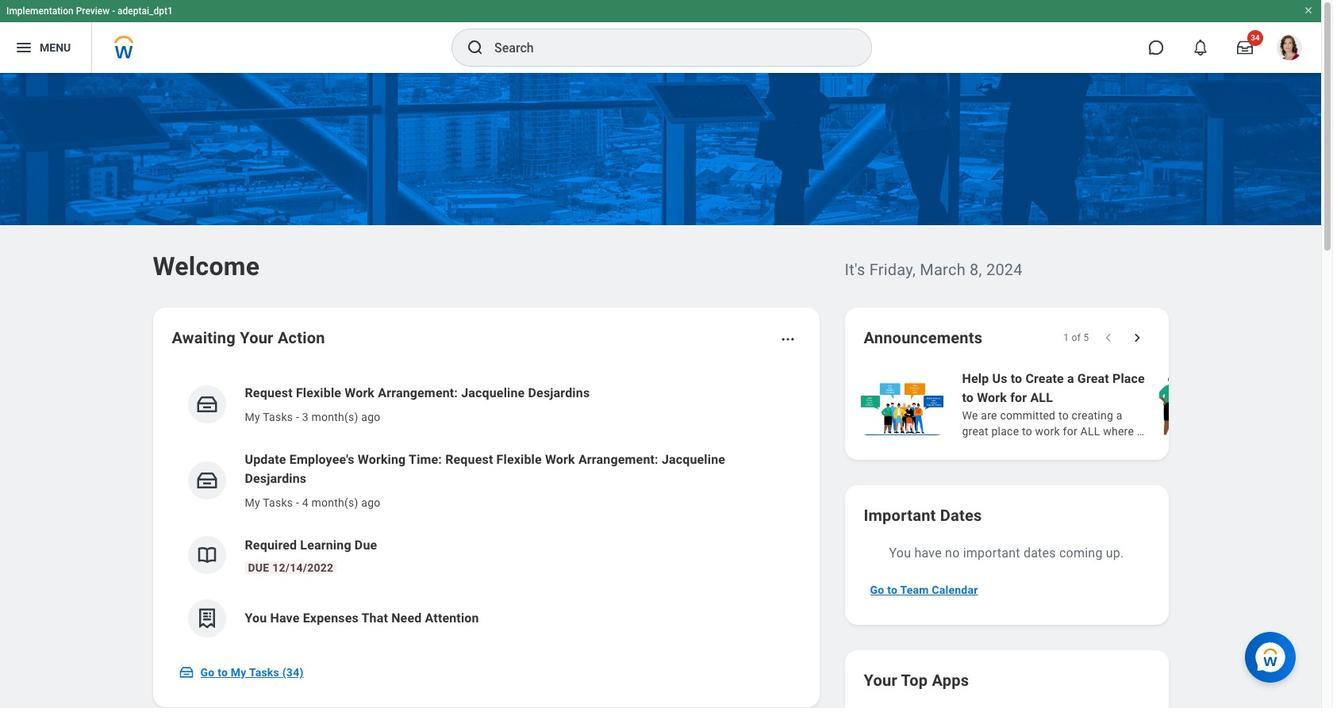 Task type: describe. For each thing, give the bounding box(es) containing it.
need
[[391, 611, 422, 626]]

1 of 5 status
[[1064, 332, 1089, 344]]

coming
[[1059, 546, 1103, 561]]

inbox large image
[[1237, 40, 1253, 56]]

1 vertical spatial due
[[248, 562, 269, 575]]

go for go to team calendar
[[870, 584, 884, 597]]

my tasks - 4 month(s) ago
[[245, 497, 381, 510]]

announcements
[[864, 329, 983, 348]]

help
[[962, 371, 989, 387]]

my for my tasks - 3 month(s) ago
[[245, 411, 260, 424]]

0 vertical spatial request
[[245, 386, 293, 401]]

creating
[[1072, 410, 1113, 422]]

chevron right small image
[[1129, 330, 1145, 346]]

important
[[963, 546, 1020, 561]]

update
[[245, 452, 286, 467]]

to inside button
[[218, 667, 228, 679]]

book open image
[[195, 544, 219, 567]]

month(s) for 3
[[312, 411, 358, 424]]

request inside update employee's working time: request flexible work arrangement: jacqueline desjardins
[[445, 452, 493, 467]]

1 vertical spatial all
[[1081, 425, 1100, 438]]

action
[[278, 329, 325, 348]]

1 horizontal spatial desjardins
[[528, 386, 590, 401]]

update employee's working time: request flexible work arrangement: jacqueline desjardins
[[245, 452, 725, 487]]

- for 3
[[296, 411, 299, 424]]

inbox image for my tasks - 3 month(s) ago
[[195, 393, 219, 417]]

required learning due
[[245, 538, 377, 553]]

we
[[962, 410, 978, 422]]

my inside button
[[231, 667, 246, 679]]

have
[[915, 546, 942, 561]]

go for go to my tasks (34)
[[200, 667, 215, 679]]

1
[[1064, 333, 1069, 344]]

my tasks - 3 month(s) ago
[[245, 411, 381, 424]]

chevron left small image
[[1100, 330, 1116, 346]]

time:
[[409, 452, 442, 467]]

0 vertical spatial a
[[1067, 371, 1074, 387]]

2024
[[986, 260, 1023, 279]]

go to my tasks (34) button
[[172, 657, 313, 689]]

notifications large image
[[1193, 40, 1209, 56]]

march
[[920, 260, 966, 279]]

close environment banner image
[[1304, 6, 1313, 15]]

friday,
[[870, 260, 916, 279]]

expenses
[[303, 611, 359, 626]]

my for my tasks - 4 month(s) ago
[[245, 497, 260, 510]]

to up work
[[1059, 410, 1069, 422]]

implementation
[[6, 6, 74, 17]]

have
[[270, 611, 300, 626]]

dates
[[940, 506, 982, 525]]

it's
[[845, 260, 865, 279]]

34
[[1251, 33, 1260, 42]]

34 button
[[1228, 30, 1263, 65]]

committed
[[1000, 410, 1056, 422]]

you for you have no important dates coming up.
[[889, 546, 911, 561]]

no
[[945, 546, 960, 561]]

(34)
[[282, 667, 304, 679]]

up.
[[1106, 546, 1124, 561]]

implementation preview -   adeptai_dpt1
[[6, 6, 173, 17]]

tasks inside button
[[249, 667, 279, 679]]

8,
[[970, 260, 982, 279]]

go to team calendar
[[870, 584, 978, 597]]

work
[[1035, 425, 1060, 438]]

that
[[362, 611, 388, 626]]

work inside help us to create a great place to work for all we are committed to creating a great place to work for all where …
[[977, 390, 1007, 406]]

12/14/2022
[[272, 562, 334, 575]]

are
[[981, 410, 997, 422]]

you have expenses that need attention
[[245, 611, 479, 626]]

menu banner
[[0, 0, 1321, 73]]

search image
[[466, 38, 485, 57]]

dates
[[1024, 546, 1056, 561]]

ago for my tasks - 4 month(s) ago
[[361, 497, 381, 510]]

to right the us
[[1011, 371, 1022, 387]]

go to my tasks (34)
[[200, 667, 304, 679]]

of
[[1072, 333, 1081, 344]]

apps
[[932, 671, 969, 690]]

go to team calendar button
[[864, 575, 985, 606]]

0 vertical spatial arrangement:
[[378, 386, 458, 401]]

help us to create a great place to work for all we are committed to creating a great place to work for all where …
[[962, 371, 1145, 438]]



Task type: locate. For each thing, give the bounding box(es) containing it.
1 vertical spatial your
[[864, 671, 898, 690]]

profile logan mcneil image
[[1277, 35, 1302, 64]]

attention
[[425, 611, 479, 626]]

to down committed
[[1022, 425, 1032, 438]]

tasks left 4
[[263, 497, 293, 510]]

0 vertical spatial desjardins
[[528, 386, 590, 401]]

you for you have expenses that need attention
[[245, 611, 267, 626]]

0 horizontal spatial you
[[245, 611, 267, 626]]

Search Workday  search field
[[494, 30, 839, 65]]

5
[[1084, 333, 1089, 344]]

tasks left (34)
[[249, 667, 279, 679]]

1 horizontal spatial go
[[870, 584, 884, 597]]

a up where
[[1116, 410, 1123, 422]]

0 vertical spatial you
[[889, 546, 911, 561]]

inbox image
[[195, 393, 219, 417], [195, 469, 219, 493], [178, 665, 194, 681]]

1 horizontal spatial arrangement:
[[579, 452, 659, 467]]

due down required
[[248, 562, 269, 575]]

1 vertical spatial -
[[296, 411, 299, 424]]

desjardins inside update employee's working time: request flexible work arrangement: jacqueline desjardins
[[245, 471, 307, 487]]

employee's
[[290, 452, 354, 467]]

0 horizontal spatial go
[[200, 667, 215, 679]]

0 horizontal spatial your
[[240, 329, 274, 348]]

ago up working
[[361, 411, 381, 424]]

a left 'great'
[[1067, 371, 1074, 387]]

1 vertical spatial jacqueline
[[662, 452, 725, 467]]

to down dashboard expenses image
[[218, 667, 228, 679]]

- left the 3
[[296, 411, 299, 424]]

go down dashboard expenses image
[[200, 667, 215, 679]]

1 vertical spatial flexible
[[496, 452, 542, 467]]

great
[[962, 425, 989, 438]]

to
[[1011, 371, 1022, 387], [962, 390, 974, 406], [1059, 410, 1069, 422], [1022, 425, 1032, 438], [887, 584, 898, 597], [218, 667, 228, 679]]

you inside button
[[245, 611, 267, 626]]

arrangement:
[[378, 386, 458, 401], [579, 452, 659, 467]]

- left 4
[[296, 497, 299, 510]]

0 horizontal spatial arrangement:
[[378, 386, 458, 401]]

work
[[345, 386, 375, 401], [977, 390, 1007, 406], [545, 452, 575, 467]]

- for 4
[[296, 497, 299, 510]]

0 horizontal spatial a
[[1067, 371, 1074, 387]]

your left the top
[[864, 671, 898, 690]]

month(s) for 4
[[312, 497, 358, 510]]

working
[[358, 452, 406, 467]]

menu
[[40, 41, 71, 54]]

1 horizontal spatial flexible
[[496, 452, 542, 467]]

1 horizontal spatial you
[[889, 546, 911, 561]]

all
[[1030, 390, 1053, 406], [1081, 425, 1100, 438]]

0 vertical spatial flexible
[[296, 386, 341, 401]]

1 vertical spatial desjardins
[[245, 471, 307, 487]]

1 horizontal spatial all
[[1081, 425, 1100, 438]]

your top apps
[[864, 671, 969, 690]]

desjardins
[[528, 386, 590, 401], [245, 471, 307, 487]]

it's friday, march 8, 2024
[[845, 260, 1023, 279]]

0 vertical spatial for
[[1010, 390, 1027, 406]]

tasks for 4
[[263, 497, 293, 510]]

…
[[1137, 425, 1145, 438]]

1 vertical spatial inbox image
[[195, 469, 219, 493]]

1 horizontal spatial your
[[864, 671, 898, 690]]

0 horizontal spatial due
[[248, 562, 269, 575]]

go inside 'button'
[[870, 584, 884, 597]]

0 vertical spatial due
[[355, 538, 377, 553]]

- inside menu banner
[[112, 6, 115, 17]]

0 vertical spatial inbox image
[[195, 393, 219, 417]]

place
[[992, 425, 1019, 438]]

my up update in the bottom of the page
[[245, 411, 260, 424]]

0 vertical spatial ago
[[361, 411, 381, 424]]

0 vertical spatial -
[[112, 6, 115, 17]]

arrangement: inside update employee's working time: request flexible work arrangement: jacqueline desjardins
[[579, 452, 659, 467]]

0 horizontal spatial desjardins
[[245, 471, 307, 487]]

2 vertical spatial tasks
[[249, 667, 279, 679]]

0 vertical spatial tasks
[[263, 411, 293, 424]]

0 vertical spatial your
[[240, 329, 274, 348]]

where
[[1103, 425, 1134, 438]]

0 vertical spatial month(s)
[[312, 411, 358, 424]]

1 vertical spatial a
[[1116, 410, 1123, 422]]

3
[[302, 411, 309, 424]]

1 horizontal spatial request
[[445, 452, 493, 467]]

team
[[900, 584, 929, 597]]

go
[[870, 584, 884, 597], [200, 667, 215, 679]]

great
[[1078, 371, 1109, 387]]

you have expenses that need attention button
[[172, 587, 800, 651]]

all down create
[[1030, 390, 1053, 406]]

all down creating
[[1081, 425, 1100, 438]]

top
[[901, 671, 928, 690]]

my left (34)
[[231, 667, 246, 679]]

awaiting your action
[[172, 329, 325, 348]]

important
[[864, 506, 936, 525]]

2 horizontal spatial work
[[977, 390, 1007, 406]]

0 vertical spatial all
[[1030, 390, 1053, 406]]

for right work
[[1063, 425, 1078, 438]]

month(s)
[[312, 411, 358, 424], [312, 497, 358, 510]]

welcome main content
[[0, 73, 1333, 709]]

month(s) right the 3
[[312, 411, 358, 424]]

work inside update employee's working time: request flexible work arrangement: jacqueline desjardins
[[545, 452, 575, 467]]

2 vertical spatial my
[[231, 667, 246, 679]]

1 horizontal spatial for
[[1063, 425, 1078, 438]]

2 vertical spatial inbox image
[[178, 665, 194, 681]]

flexible inside update employee's working time: request flexible work arrangement: jacqueline desjardins
[[496, 452, 542, 467]]

1 horizontal spatial a
[[1116, 410, 1123, 422]]

0 vertical spatial go
[[870, 584, 884, 597]]

1 vertical spatial for
[[1063, 425, 1078, 438]]

0 horizontal spatial jacqueline
[[461, 386, 525, 401]]

due 12/14/2022
[[248, 562, 334, 575]]

1 vertical spatial you
[[245, 611, 267, 626]]

important dates
[[864, 506, 982, 525]]

ago
[[361, 411, 381, 424], [361, 497, 381, 510]]

- for adeptai_dpt1
[[112, 6, 115, 17]]

2 vertical spatial -
[[296, 497, 299, 510]]

jacqueline
[[461, 386, 525, 401], [662, 452, 725, 467]]

0 horizontal spatial request
[[245, 386, 293, 401]]

calendar
[[932, 584, 978, 597]]

inbox image down awaiting
[[195, 393, 219, 417]]

request flexible work arrangement: jacqueline desjardins
[[245, 386, 590, 401]]

1 of 5
[[1064, 333, 1089, 344]]

flexible
[[296, 386, 341, 401], [496, 452, 542, 467]]

welcome
[[153, 252, 260, 282]]

due
[[355, 538, 377, 553], [248, 562, 269, 575]]

2 month(s) from the top
[[312, 497, 358, 510]]

inbox image left go to my tasks (34)
[[178, 665, 194, 681]]

request
[[245, 386, 293, 401], [445, 452, 493, 467]]

you have no important dates coming up.
[[889, 546, 1124, 561]]

tasks
[[263, 411, 293, 424], [263, 497, 293, 510], [249, 667, 279, 679]]

1 vertical spatial my
[[245, 497, 260, 510]]

your left 'action'
[[240, 329, 274, 348]]

jacqueline inside update employee's working time: request flexible work arrangement: jacqueline desjardins
[[662, 452, 725, 467]]

1 horizontal spatial due
[[355, 538, 377, 553]]

1 month(s) from the top
[[312, 411, 358, 424]]

4
[[302, 497, 309, 510]]

1 horizontal spatial jacqueline
[[662, 452, 725, 467]]

1 horizontal spatial work
[[545, 452, 575, 467]]

1 vertical spatial month(s)
[[312, 497, 358, 510]]

1 vertical spatial request
[[445, 452, 493, 467]]

tasks left the 3
[[263, 411, 293, 424]]

my down update in the bottom of the page
[[245, 497, 260, 510]]

a
[[1067, 371, 1074, 387], [1116, 410, 1123, 422]]

inbox image for my tasks - 4 month(s) ago
[[195, 469, 219, 493]]

request right "time:"
[[445, 452, 493, 467]]

0 vertical spatial jacqueline
[[461, 386, 525, 401]]

- right preview
[[112, 6, 115, 17]]

go inside button
[[200, 667, 215, 679]]

for up committed
[[1010, 390, 1027, 406]]

1 vertical spatial arrangement:
[[579, 452, 659, 467]]

tasks for 3
[[263, 411, 293, 424]]

required
[[245, 538, 297, 553]]

0 horizontal spatial all
[[1030, 390, 1053, 406]]

adeptai_dpt1
[[118, 6, 173, 17]]

request up my tasks - 3 month(s) ago
[[245, 386, 293, 401]]

awaiting
[[172, 329, 236, 348]]

inbox image up book open image
[[195, 469, 219, 493]]

-
[[112, 6, 115, 17], [296, 411, 299, 424], [296, 497, 299, 510]]

2 ago from the top
[[361, 497, 381, 510]]

your
[[240, 329, 274, 348], [864, 671, 898, 690]]

0 horizontal spatial flexible
[[296, 386, 341, 401]]

announcements list
[[858, 368, 1333, 441]]

us
[[992, 371, 1008, 387]]

inbox image inside go to my tasks (34) button
[[178, 665, 194, 681]]

to inside 'button'
[[887, 584, 898, 597]]

for
[[1010, 390, 1027, 406], [1063, 425, 1078, 438]]

create
[[1026, 371, 1064, 387]]

1 vertical spatial ago
[[361, 497, 381, 510]]

you
[[889, 546, 911, 561], [245, 611, 267, 626]]

month(s) right 4
[[312, 497, 358, 510]]

place
[[1113, 371, 1145, 387]]

awaiting your action list
[[172, 371, 800, 651]]

justify image
[[14, 38, 33, 57]]

0 vertical spatial my
[[245, 411, 260, 424]]

1 vertical spatial go
[[200, 667, 215, 679]]

to up we
[[962, 390, 974, 406]]

my
[[245, 411, 260, 424], [245, 497, 260, 510], [231, 667, 246, 679]]

0 horizontal spatial for
[[1010, 390, 1027, 406]]

learning
[[300, 538, 351, 553]]

0 horizontal spatial work
[[345, 386, 375, 401]]

to left 'team'
[[887, 584, 898, 597]]

dashboard expenses image
[[195, 607, 219, 631]]

preview
[[76, 6, 110, 17]]

ago for my tasks - 3 month(s) ago
[[361, 411, 381, 424]]

1 vertical spatial tasks
[[263, 497, 293, 510]]

due right the learning
[[355, 538, 377, 553]]

related actions image
[[780, 332, 796, 348]]

1 ago from the top
[[361, 411, 381, 424]]

menu button
[[0, 22, 91, 73]]

ago down working
[[361, 497, 381, 510]]

go left 'team'
[[870, 584, 884, 597]]



Task type: vqa. For each thing, say whether or not it's contained in the screenshot.
no
yes



